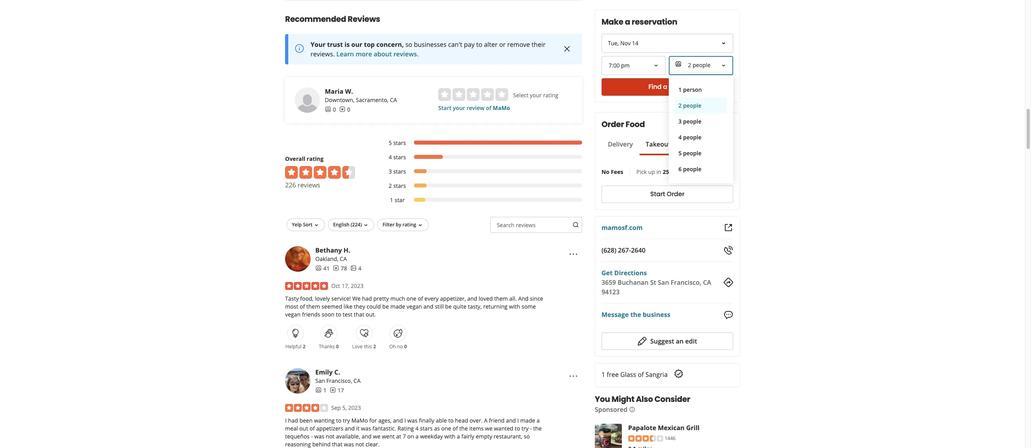 Task type: vqa. For each thing, say whether or not it's contained in the screenshot.
16 Chevron Down V2 ICON inside Filter by rating "popup button"
yes



Task type: describe. For each thing, give the bounding box(es) containing it.
all.
[[510, 295, 517, 303]]

menu image for bethany h.
[[569, 250, 578, 260]]

16 chevron down v2 image for filter by rating
[[417, 222, 424, 229]]

24 info v2 image
[[295, 44, 304, 53]]

2 inside button
[[679, 102, 682, 109]]

rating for select your rating
[[544, 91, 559, 99]]

select
[[513, 91, 529, 99]]

3 for 3 stars
[[389, 168, 392, 175]]

1 horizontal spatial mamo
[[493, 104, 511, 112]]

one inside i had been wanting to try mamo for ages, and i was finally able to head over. a friend and i made a meal out of appetizers and it was fantastic. rating 4 stars as one of the items we wanted to try - the tequeños - was not available, and we went at 7 on a weekday with a fairly empty restaurant, so reasoning behind that was not clear.
[[442, 425, 452, 433]]

1446
[[665, 436, 676, 442]]

sponsored
[[595, 406, 628, 415]]

they
[[354, 303, 366, 311]]

was right the it
[[361, 425, 371, 433]]

(2 reactions) element for love this 2
[[374, 344, 376, 350]]

is
[[345, 40, 350, 49]]

takeout
[[646, 140, 671, 149]]

fees
[[611, 168, 624, 176]]

2 right this
[[374, 344, 376, 350]]

edit
[[686, 337, 698, 346]]

learn more about reviews.
[[337, 50, 419, 58]]

ca inside emily c. san francisco, ca
[[354, 378, 361, 385]]

that inside i had been wanting to try mamo for ages, and i was finally able to head over. a friend and i made a meal out of appetizers and it was fantastic. rating 4 stars as one of the items we wanted to try - the tequeños - was not available, and we went at 7 on a weekday with a fairly empty restaurant, so reasoning behind that was not clear.
[[332, 441, 343, 449]]

0 vertical spatial vegan
[[407, 303, 422, 311]]

24 check in v2 image
[[675, 370, 684, 379]]

and up clear.
[[362, 433, 372, 441]]

17,
[[342, 282, 350, 290]]

able
[[436, 417, 447, 425]]

2023 for c.
[[349, 405, 361, 412]]

about
[[374, 50, 392, 58]]

search image
[[573, 222, 579, 228]]

at
[[396, 433, 402, 441]]

to inside tasty food, lovely service! we had pretty much one of every appetizer, and loved them all. and since most of them seemed like they could be made vegan and still be quite tasty, returning with some vegan friends soon to test that out.
[[336, 311, 341, 319]]

3659
[[602, 279, 616, 287]]

yelp
[[292, 222, 302, 228]]

sacramento,
[[356, 96, 389, 104]]

4 for 4 stars
[[389, 153, 392, 161]]

2 be from the left
[[446, 303, 452, 311]]

pick
[[637, 168, 647, 176]]

tasty
[[285, 295, 299, 303]]

0 vertical spatial try
[[343, 417, 350, 425]]

16 friends v2 image for emily
[[316, 388, 322, 394]]

been
[[300, 417, 313, 425]]

4 for 4 people
[[679, 134, 682, 141]]

in
[[657, 168, 662, 176]]

and
[[519, 295, 529, 303]]

1 vertical spatial not
[[356, 441, 364, 449]]

some
[[522, 303, 536, 311]]

still
[[435, 303, 444, 311]]

so inside so businesses can't pay to alter or remove their reviews.
[[406, 40, 413, 49]]

0 right no
[[405, 344, 407, 350]]

267-
[[619, 246, 632, 255]]

1 for 1 free glass of sangria
[[602, 371, 606, 380]]

emily c. san francisco, ca
[[316, 368, 361, 385]]

suggest an edit
[[651, 337, 698, 346]]

to up appetizers
[[336, 417, 342, 425]]

friends element for maria w.
[[325, 106, 336, 114]]

and up wanted
[[506, 417, 516, 425]]

people for 6 people
[[684, 166, 702, 173]]

your for select
[[530, 91, 542, 99]]

2 stars
[[389, 182, 406, 190]]

your
[[311, 40, 326, 49]]

and left the it
[[345, 425, 355, 433]]

on
[[408, 433, 414, 441]]

your for start
[[453, 104, 466, 112]]

3 for 3 people
[[679, 118, 682, 125]]

2 people button
[[676, 98, 727, 114]]

pretty
[[374, 295, 389, 303]]

downtown,
[[325, 96, 355, 104]]

was up behind
[[315, 433, 325, 441]]

2 people
[[679, 102, 702, 109]]

1 for 1 star
[[390, 196, 394, 204]]

6 people button
[[676, 162, 727, 177]]

people for 5 people
[[684, 150, 702, 157]]

0 horizontal spatial -
[[311, 433, 313, 441]]

fantastic.
[[373, 425, 396, 433]]

reviews element for c.
[[330, 387, 344, 395]]

w.
[[345, 87, 353, 96]]

could
[[367, 303, 381, 311]]

no
[[397, 344, 403, 350]]

0 left 16 review v2 image
[[333, 106, 336, 113]]

the inside button
[[631, 311, 642, 320]]

0 right 16 review v2 image
[[347, 106, 351, 113]]

businesses
[[414, 40, 447, 49]]

0 horizontal spatial vegan
[[285, 311, 301, 319]]

suggest an edit button
[[602, 333, 734, 350]]

0 vertical spatial order
[[602, 119, 625, 130]]

16 friends v2 image for maria
[[325, 106, 331, 113]]

takeout tab panel
[[602, 156, 678, 159]]

was down available,
[[344, 441, 354, 449]]

(0 reactions) element for oh no 0
[[405, 344, 407, 350]]

had inside tasty food, lovely service! we had pretty much one of every appetizer, and loved them all. and since most of them seemed like they could be made vegan and still be quite tasty, returning with some vegan friends soon to test that out.
[[362, 295, 372, 303]]

of down head
[[453, 425, 458, 433]]

start order button
[[602, 186, 734, 203]]

oh
[[390, 344, 396, 350]]

1 be from the left
[[383, 303, 389, 311]]

1 i from the left
[[285, 417, 287, 425]]

recommended
[[285, 13, 346, 25]]

message
[[602, 311, 629, 320]]

close image
[[563, 44, 572, 54]]

to up 'restaurant,'
[[515, 425, 520, 433]]

one inside tasty food, lovely service! we had pretty much one of every appetizer, and loved them all. and since most of them seemed like they could be made vegan and still be quite tasty, returning with some vegan friends soon to test that out.
[[407, 295, 417, 303]]

tasty,
[[468, 303, 482, 311]]

can't
[[449, 40, 463, 49]]

1 vertical spatial rating
[[307, 155, 324, 163]]

people for 4 people
[[684, 134, 702, 141]]

(0 reactions) element for thanks 0
[[336, 344, 339, 350]]

1 person
[[679, 86, 702, 94]]

for
[[370, 417, 377, 425]]

16 review v2 image for bethany
[[333, 266, 339, 272]]

maria
[[325, 87, 344, 96]]

start for start your review of mamo
[[439, 104, 452, 112]]

english (224)
[[333, 222, 362, 228]]

tab list containing delivery
[[602, 140, 678, 156]]

head
[[455, 417, 468, 425]]

filter reviews by 1 star rating element
[[381, 196, 582, 204]]

that inside tasty food, lovely service! we had pretty much one of every appetizer, and loved them all. and since most of them seemed like they could be made vegan and still be quite tasty, returning with some vegan friends soon to test that out.
[[354, 311, 365, 319]]

ca inside maria w. downtown, sacramento, ca
[[390, 96, 397, 104]]

reviews for 226 reviews
[[298, 181, 320, 190]]

available,
[[336, 433, 360, 441]]

reviews element for w.
[[339, 106, 351, 114]]

no
[[602, 168, 610, 176]]

learn
[[337, 50, 354, 58]]

english (224) button
[[328, 219, 375, 231]]

clear.
[[366, 441, 380, 449]]

much
[[391, 295, 405, 303]]

lovely
[[315, 295, 330, 303]]

restaurant,
[[494, 433, 523, 441]]

2 reviews. from the left
[[394, 50, 419, 58]]

1 horizontal spatial the
[[534, 425, 542, 433]]

behind
[[313, 441, 331, 449]]

papalote mexican grill image
[[595, 424, 622, 449]]

emily
[[316, 368, 333, 377]]

papalote
[[629, 424, 657, 433]]

reservation
[[632, 16, 678, 27]]

as
[[434, 425, 440, 433]]

find a table
[[649, 83, 687, 92]]

also
[[636, 394, 653, 405]]

5 stars
[[389, 139, 406, 147]]

226
[[285, 181, 296, 190]]

order inside start order button
[[667, 190, 685, 199]]

had inside i had been wanting to try mamo for ages, and i was finally able to head over. a friend and i made a meal out of appetizers and it was fantastic. rating 4 stars as one of the items we wanted to try - the tequeños - was not available, and we went at 7 on a weekday with a fairly empty restaurant, so reasoning behind that was not clear.
[[288, 417, 298, 425]]

1 inside the friends element
[[324, 387, 327, 395]]

menu image for emily c.
[[569, 372, 578, 382]]

5 star rating image
[[285, 282, 328, 290]]

overall
[[285, 155, 306, 163]]

consider
[[655, 394, 691, 405]]

info alert
[[285, 34, 582, 64]]

of right glass
[[638, 371, 644, 380]]

wanted
[[494, 425, 514, 433]]

maria w. link
[[325, 87, 353, 96]]

4.5 star rating image
[[285, 166, 355, 179]]

1 vertical spatial we
[[373, 433, 381, 441]]

1 horizontal spatial them
[[495, 295, 508, 303]]

1 for 1 person
[[679, 86, 682, 94]]

our
[[352, 40, 363, 49]]

and up tasty,
[[468, 295, 478, 303]]

recommended reviews
[[285, 13, 380, 25]]

select your rating
[[513, 91, 559, 99]]

san inside get directions 3659 buchanan st san francisco, ca 94123
[[658, 279, 670, 287]]

was up rating
[[408, 417, 418, 425]]

grill
[[687, 424, 700, 433]]

made inside tasty food, lovely service! we had pretty much one of every appetizer, and loved them all. and since most of them seemed like they could be made vegan and still be quite tasty, returning with some vegan friends soon to test that out.
[[391, 303, 405, 311]]

message the business
[[602, 311, 671, 320]]

4 star rating image
[[285, 405, 328, 413]]

people for 3 people
[[684, 118, 702, 125]]

  text field inside recommended reviews element
[[491, 217, 582, 233]]

4 inside i had been wanting to try mamo for ages, and i was finally able to head over. a friend and i made a meal out of appetizers and it was fantastic. rating 4 stars as one of the items we wanted to try - the tequeños - was not available, and we went at 7 on a weekday with a fairly empty restaurant, so reasoning behind that was not clear.
[[416, 425, 419, 433]]

yelp sort
[[292, 222, 313, 228]]

out
[[300, 425, 308, 433]]



Task type: locate. For each thing, give the bounding box(es) containing it.
2 16 chevron down v2 image from the left
[[417, 222, 424, 229]]

reviews element right 41
[[333, 265, 347, 273]]

3 people from the top
[[684, 134, 702, 141]]

1 vertical spatial them
[[307, 303, 320, 311]]

people right 6
[[684, 166, 702, 173]]

delivery
[[608, 140, 633, 149]]

that down they
[[354, 311, 365, 319]]

1 vertical spatial had
[[288, 417, 298, 425]]

5 for 5 stars
[[389, 139, 392, 147]]

not left clear.
[[356, 441, 364, 449]]

no fees
[[602, 168, 624, 176]]

people inside 2 people button
[[684, 102, 702, 109]]

start for start order
[[651, 190, 666, 199]]

None radio
[[439, 88, 451, 101], [453, 88, 466, 101], [467, 88, 480, 101], [439, 88, 451, 101], [453, 88, 466, 101], [467, 88, 480, 101]]

we up clear.
[[373, 433, 381, 441]]

1 horizontal spatial (0 reactions) element
[[405, 344, 407, 350]]

1 horizontal spatial 3
[[679, 118, 682, 125]]

reviews element down emily c. san francisco, ca
[[330, 387, 344, 395]]

bethany
[[316, 246, 342, 255]]

reviews
[[298, 181, 320, 190], [516, 222, 536, 229]]

2 vertical spatial friends element
[[316, 387, 327, 395]]

people inside 5 people button
[[684, 150, 702, 157]]

0 horizontal spatial made
[[391, 303, 405, 311]]

24 pencil v2 image
[[638, 337, 648, 346]]

you
[[595, 394, 610, 405]]

1 vertical spatial 16 review v2 image
[[330, 388, 336, 394]]

get directions link
[[602, 269, 647, 278]]

food,
[[300, 295, 314, 303]]

0 horizontal spatial i
[[285, 417, 287, 425]]

3 i from the left
[[518, 417, 519, 425]]

5 up 4 stars
[[389, 139, 392, 147]]

people inside the 3 people "button"
[[684, 118, 702, 125]]

people down 2 people
[[684, 118, 702, 125]]

alter
[[484, 40, 498, 49]]

0 horizontal spatial them
[[307, 303, 320, 311]]

(0 reactions) element right the "thanks"
[[336, 344, 339, 350]]

1 vertical spatial 3
[[389, 168, 392, 175]]

5 up 6
[[679, 150, 682, 157]]

16 chevron down v2 image right (224)
[[363, 222, 369, 229]]

people down person
[[684, 102, 702, 109]]

4 right the 16 photos v2
[[359, 265, 362, 272]]

reviews. down concern,
[[394, 50, 419, 58]]

menu image left free
[[569, 372, 578, 382]]

2 vertical spatial reviews element
[[330, 387, 344, 395]]

1 horizontal spatial start
[[651, 190, 666, 199]]

love
[[353, 344, 363, 350]]

0 horizontal spatial francisco,
[[327, 378, 352, 385]]

filter reviews by 4 stars rating element
[[381, 153, 582, 161]]

with left fairly
[[445, 433, 456, 441]]

start inside recommended reviews element
[[439, 104, 452, 112]]

photo of bethany h. image
[[285, 247, 311, 272]]

None radio
[[482, 88, 494, 101], [496, 88, 509, 101], [482, 88, 494, 101], [496, 88, 509, 101]]

food
[[626, 119, 645, 130]]

0 vertical spatial made
[[391, 303, 405, 311]]

rating right select
[[544, 91, 559, 99]]

tequeños
[[285, 433, 310, 441]]

3 inside "button"
[[679, 118, 682, 125]]

trust
[[327, 40, 343, 49]]

1 star
[[390, 196, 405, 204]]

table
[[669, 83, 687, 92]]

friends element
[[325, 106, 336, 114], [316, 265, 330, 273], [316, 387, 327, 395]]

mamosf.com link
[[602, 224, 643, 232]]

test
[[343, 311, 353, 319]]

so right concern,
[[406, 40, 413, 49]]

san inside emily c. san francisco, ca
[[316, 378, 325, 385]]

helpful 2
[[286, 344, 306, 350]]

thanks
[[319, 344, 335, 350]]

friends element containing 0
[[325, 106, 336, 114]]

0 horizontal spatial rating
[[307, 155, 324, 163]]

to inside so businesses can't pay to alter or remove their reviews.
[[477, 40, 483, 49]]

make
[[602, 16, 624, 27]]

5 inside button
[[679, 150, 682, 157]]

0 vertical spatial mamo
[[493, 104, 511, 112]]

tasty food, lovely service! we had pretty much one of every appetizer, and loved them all. and since most of them seemed like they could be made vegan and still be quite tasty, returning with some vegan friends soon to test that out.
[[285, 295, 544, 319]]

loved
[[479, 295, 493, 303]]

friends element left 16 review v2 image
[[325, 106, 336, 114]]

message the business button
[[602, 311, 671, 320]]

1 left star
[[390, 196, 394, 204]]

stars for 3 stars
[[394, 168, 406, 175]]

1 horizontal spatial had
[[362, 295, 372, 303]]

empty
[[476, 433, 493, 441]]

stars for 2 stars
[[394, 182, 406, 190]]

friends element containing 1
[[316, 387, 327, 395]]

went
[[382, 433, 395, 441]]

1 vertical spatial with
[[445, 433, 456, 441]]

san down emily
[[316, 378, 325, 385]]

directions
[[615, 269, 647, 278]]

0 vertical spatial friends element
[[325, 106, 336, 114]]

friends element down emily
[[316, 387, 327, 395]]

reviews element down downtown,
[[339, 106, 351, 114]]

16 chevron down v2 image
[[363, 222, 369, 229], [417, 222, 424, 229]]

1 vertical spatial try
[[522, 425, 529, 433]]

francisco, inside get directions 3659 buchanan st san francisco, ca 94123
[[671, 279, 702, 287]]

people up 5 people
[[684, 134, 702, 141]]

1 horizontal spatial san
[[658, 279, 670, 287]]

16 friends v2 image down emily
[[316, 388, 322, 394]]

reviews for search reviews
[[516, 222, 536, 229]]

rating for filter by rating
[[403, 222, 417, 228]]

meal
[[285, 425, 298, 433]]

buchanan
[[618, 279, 649, 287]]

0 vertical spatial start
[[439, 104, 452, 112]]

people for 2 people
[[684, 102, 702, 109]]

2 horizontal spatial rating
[[544, 91, 559, 99]]

16 friends v2 image
[[316, 266, 322, 272]]

3 up 4 people
[[679, 118, 682, 125]]

1 reviews. from the left
[[311, 50, 335, 58]]

their
[[532, 40, 546, 49]]

ca right sacramento,
[[390, 96, 397, 104]]

5 people from the top
[[684, 166, 702, 173]]

friends element containing 41
[[316, 265, 330, 273]]

tab list
[[602, 140, 678, 156]]

a
[[625, 16, 631, 27], [664, 83, 668, 92], [537, 417, 540, 425], [416, 433, 419, 441], [457, 433, 460, 441]]

0 horizontal spatial san
[[316, 378, 325, 385]]

people inside 6 people button
[[684, 166, 702, 173]]

16 chevron down v2 image
[[313, 222, 320, 229]]

1 left "17"
[[324, 387, 327, 395]]

1 people from the top
[[684, 102, 702, 109]]

16 review v2 image for emily
[[330, 388, 336, 394]]

filter by rating button
[[378, 219, 429, 231]]

stars up star
[[394, 182, 406, 190]]

we
[[485, 425, 493, 433], [373, 433, 381, 441]]

1 vertical spatial vegan
[[285, 311, 301, 319]]

5 people button
[[676, 146, 727, 162]]

i up rating
[[405, 417, 406, 425]]

and down every
[[424, 303, 434, 311]]

had up could
[[362, 295, 372, 303]]

start down in
[[651, 190, 666, 199]]

bethany h. link
[[316, 246, 351, 255]]

1 horizontal spatial so
[[524, 433, 530, 441]]

(628) 267-2640
[[602, 246, 646, 255]]

one right 'much'
[[407, 295, 417, 303]]

0 horizontal spatial mamo
[[352, 417, 368, 425]]

1 horizontal spatial reviews
[[516, 222, 536, 229]]

stars up 3 stars
[[394, 153, 406, 161]]

reviews down 4.5 star rating image
[[298, 181, 320, 190]]

1 horizontal spatial try
[[522, 425, 529, 433]]

c.
[[335, 368, 340, 377]]

4 down 3 people
[[679, 134, 682, 141]]

recommended reviews element
[[260, 0, 608, 449]]

the down head
[[460, 425, 468, 433]]

0 vertical spatial them
[[495, 295, 508, 303]]

(0 reactions) element
[[336, 344, 339, 350], [405, 344, 407, 350]]

people inside 4 people button
[[684, 134, 702, 141]]

16 review v2 image
[[333, 266, 339, 272], [330, 388, 336, 394]]

1 horizontal spatial that
[[354, 311, 365, 319]]

16 info v2 image
[[630, 407, 636, 414]]

with down 'all.'
[[509, 303, 521, 311]]

be right still
[[446, 303, 452, 311]]

with inside i had been wanting to try mamo for ages, and i was finally able to head over. a friend and i made a meal out of appetizers and it was fantastic. rating 4 stars as one of the items we wanted to try - the tequeños - was not available, and we went at 7 on a weekday with a fairly empty restaurant, so reasoning behind that was not clear.
[[445, 433, 456, 441]]

vegan
[[407, 303, 422, 311], [285, 311, 301, 319]]

0 vertical spatial 16 friends v2 image
[[325, 106, 331, 113]]

24 directions v2 image
[[724, 278, 734, 288]]

to right able
[[449, 417, 454, 425]]

2 right helpful
[[303, 344, 306, 350]]

16 photos v2 image
[[351, 266, 357, 272]]

reviews element containing 78
[[333, 265, 347, 273]]

0 vertical spatial menu image
[[569, 250, 578, 260]]

5 inside recommended reviews element
[[389, 139, 392, 147]]

with inside tasty food, lovely service! we had pretty much one of every appetizer, and loved them all. and since most of them seemed like they could be made vegan and still be quite tasty, returning with some vegan friends soon to test that out.
[[509, 303, 521, 311]]

reviews element
[[339, 106, 351, 114], [333, 265, 347, 273], [330, 387, 344, 395]]

0 vertical spatial reviews element
[[339, 106, 351, 114]]

(0 reactions) element right no
[[405, 344, 407, 350]]

mins
[[679, 168, 692, 176]]

oakland,
[[316, 255, 339, 263]]

stars for 4 stars
[[394, 153, 406, 161]]

san right st
[[658, 279, 670, 287]]

0 horizontal spatial with
[[445, 433, 456, 441]]

reasoning
[[285, 441, 311, 449]]

your left review
[[453, 104, 466, 112]]

filter reviews by 2 stars rating element
[[381, 182, 582, 190]]

1 (2 reactions) element from the left
[[303, 344, 306, 350]]

(no rating) image
[[439, 88, 509, 101]]

1 horizontal spatial made
[[521, 417, 536, 425]]

rating up 4.5 star rating image
[[307, 155, 324, 163]]

3.5 star rating image
[[629, 436, 664, 443]]

i
[[285, 417, 287, 425], [405, 417, 406, 425], [518, 417, 519, 425]]

reviews.
[[311, 50, 335, 58], [394, 50, 419, 58]]

1 vertical spatial order
[[667, 190, 685, 199]]

0 vertical spatial -
[[530, 425, 532, 433]]

reviews. inside so businesses can't pay to alter or remove their reviews.
[[311, 50, 335, 58]]

had up meal on the left bottom
[[288, 417, 298, 425]]

menu image
[[569, 250, 578, 260], [569, 372, 578, 382]]

0 horizontal spatial so
[[406, 40, 413, 49]]

16 review v2 image
[[339, 106, 346, 113]]

1 horizontal spatial your
[[530, 91, 542, 99]]

1 vertical spatial reviews element
[[333, 265, 347, 273]]

2 horizontal spatial i
[[518, 417, 519, 425]]

1 horizontal spatial rating
[[403, 222, 417, 228]]

1 vertical spatial reviews
[[516, 222, 536, 229]]

3 down 4 stars
[[389, 168, 392, 175]]

0 horizontal spatial start
[[439, 104, 452, 112]]

one
[[407, 295, 417, 303], [442, 425, 452, 433]]

1 16 chevron down v2 image from the left
[[363, 222, 369, 229]]

- right wanted
[[530, 425, 532, 433]]

and up rating
[[393, 417, 403, 425]]

-
[[530, 425, 532, 433], [311, 433, 313, 441]]

people down 4 people
[[684, 150, 702, 157]]

1 horizontal spatial we
[[485, 425, 493, 433]]

6
[[679, 166, 682, 173]]

0 vertical spatial we
[[485, 425, 493, 433]]

16 review v2 image left "17"
[[330, 388, 336, 394]]

0 vertical spatial francisco,
[[671, 279, 702, 287]]

0 vertical spatial so
[[406, 40, 413, 49]]

francisco, down c.
[[327, 378, 352, 385]]

friends element for bethany h.
[[316, 265, 330, 273]]

0 horizontal spatial be
[[383, 303, 389, 311]]

1 vertical spatial mamo
[[352, 417, 368, 425]]

not down appetizers
[[326, 433, 335, 441]]

stars
[[394, 139, 406, 147], [394, 153, 406, 161], [394, 168, 406, 175], [394, 182, 406, 190], [420, 425, 433, 433]]

16 review v2 image left the 78
[[333, 266, 339, 272]]

17
[[338, 387, 344, 395]]

search
[[497, 222, 515, 229]]

1 horizontal spatial one
[[442, 425, 452, 433]]

2 inside 'element'
[[389, 182, 392, 190]]

finally
[[419, 417, 435, 425]]

stars down 4 stars
[[394, 168, 406, 175]]

mamo inside i had been wanting to try mamo for ages, and i was finally able to head over. a friend and i made a meal out of appetizers and it was fantastic. rating 4 stars as one of the items we wanted to try - the tequeños - was not available, and we went at 7 on a weekday with a fairly empty restaurant, so reasoning behind that was not clear.
[[352, 417, 368, 425]]

friend
[[489, 417, 505, 425]]

fairly
[[462, 433, 475, 441]]

stars up 4 stars
[[394, 139, 406, 147]]

0 vertical spatial not
[[326, 433, 335, 441]]

(2 reactions) element right this
[[374, 344, 376, 350]]

0 horizontal spatial 16 chevron down v2 image
[[363, 222, 369, 229]]

0 horizontal spatial try
[[343, 417, 350, 425]]

stars for 5 stars
[[394, 139, 406, 147]]

Select a date text field
[[602, 34, 734, 53]]

made down 'much'
[[391, 303, 405, 311]]

reviews element containing 0
[[339, 106, 351, 114]]

0 vertical spatial with
[[509, 303, 521, 311]]

stars inside 'element'
[[394, 182, 406, 190]]

pay
[[464, 40, 475, 49]]

to left test
[[336, 311, 341, 319]]

0 vertical spatial reviews
[[298, 181, 320, 190]]

- up behind
[[311, 433, 313, 441]]

0 horizontal spatial one
[[407, 295, 417, 303]]

  text field
[[491, 217, 582, 233]]

4 inside button
[[679, 134, 682, 141]]

2 i from the left
[[405, 417, 406, 425]]

friends element for emily c.
[[316, 387, 327, 395]]

filter reviews by 3 stars rating element
[[381, 168, 582, 176]]

2023 for h.
[[351, 282, 364, 290]]

1 vertical spatial friends element
[[316, 265, 330, 273]]

0 horizontal spatial your
[[453, 104, 466, 112]]

order down 35
[[667, 190, 685, 199]]

overall rating
[[285, 155, 324, 163]]

3 stars
[[389, 168, 406, 175]]

1 menu image from the top
[[569, 250, 578, 260]]

reviews right search
[[516, 222, 536, 229]]

1 vertical spatial your
[[453, 104, 466, 112]]

mexican
[[658, 424, 685, 433]]

mamo right review
[[493, 104, 511, 112]]

24 phone v2 image
[[724, 246, 734, 255]]

0 horizontal spatial not
[[326, 433, 335, 441]]

7
[[403, 433, 406, 441]]

reviews element for h.
[[333, 265, 347, 273]]

226 reviews
[[285, 181, 320, 190]]

we down a
[[485, 425, 493, 433]]

1 vertical spatial start
[[651, 190, 666, 199]]

4 inside "photos" element
[[359, 265, 362, 272]]

reviews element containing 17
[[330, 387, 344, 395]]

concern,
[[377, 40, 404, 49]]

and
[[468, 295, 478, 303], [424, 303, 434, 311], [393, 417, 403, 425], [506, 417, 516, 425], [345, 425, 355, 433], [362, 433, 372, 441]]

i had been wanting to try mamo for ages, and i was finally able to head over. a friend and i made a meal out of appetizers and it was fantastic. rating 4 stars as one of the items we wanted to try - the tequeños - was not available, and we went at 7 on a weekday with a fairly empty restaurant, so reasoning behind that was not clear.
[[285, 417, 542, 449]]

94123
[[602, 288, 620, 297]]

0 horizontal spatial had
[[288, 417, 298, 425]]

1 vertical spatial that
[[332, 441, 343, 449]]

0 horizontal spatial we
[[373, 433, 381, 441]]

so businesses can't pay to alter or remove their reviews.
[[311, 40, 546, 58]]

2 (2 reactions) element from the left
[[374, 344, 376, 350]]

3 inside recommended reviews element
[[389, 168, 392, 175]]

2 (0 reactions) element from the left
[[405, 344, 407, 350]]

0 horizontal spatial reviews.
[[311, 50, 335, 58]]

photos element
[[351, 265, 362, 273]]

try down "sep 5, 2023"
[[343, 417, 350, 425]]

0 horizontal spatial the
[[460, 425, 468, 433]]

filter
[[383, 222, 395, 228]]

0 vertical spatial had
[[362, 295, 372, 303]]

stars inside i had been wanting to try mamo for ages, and i was finally able to head over. a friend and i made a meal out of appetizers and it was fantastic. rating 4 stars as one of the items we wanted to try - the tequeños - was not available, and we went at 7 on a weekday with a fairly empty restaurant, so reasoning behind that was not clear.
[[420, 425, 433, 433]]

start inside button
[[651, 190, 666, 199]]

0 vertical spatial 2023
[[351, 282, 364, 290]]

41
[[324, 265, 330, 272]]

4 for 4
[[359, 265, 362, 272]]

i up meal on the left bottom
[[285, 417, 287, 425]]

2 horizontal spatial the
[[631, 311, 642, 320]]

2023 right 17, at the bottom left
[[351, 282, 364, 290]]

5 for 5 people
[[679, 150, 682, 157]]

0 vertical spatial that
[[354, 311, 365, 319]]

photo of maria w. image
[[295, 87, 320, 113]]

ca inside get directions 3659 buchanan st san francisco, ca 94123
[[704, 279, 712, 287]]

had
[[362, 295, 372, 303], [288, 417, 298, 425]]

made inside i had been wanting to try mamo for ages, and i was finally able to head over. a friend and i made a meal out of appetizers and it was fantastic. rating 4 stars as one of the items we wanted to try - the tequeños - was not available, and we went at 7 on a weekday with a fairly empty restaurant, so reasoning behind that was not clear.
[[521, 417, 536, 425]]

1 horizontal spatial -
[[530, 425, 532, 433]]

friends element down oakland,
[[316, 265, 330, 273]]

1 vertical spatial 5
[[679, 150, 682, 157]]

(2 reactions) element for helpful 2
[[303, 344, 306, 350]]

suggest
[[651, 337, 675, 346]]

free
[[607, 371, 619, 380]]

0 vertical spatial your
[[530, 91, 542, 99]]

made up 'restaurant,'
[[521, 417, 536, 425]]

1 vertical spatial so
[[524, 433, 530, 441]]

2 people from the top
[[684, 118, 702, 125]]

1 (0 reactions) element from the left
[[336, 344, 339, 350]]

(2 reactions) element right helpful
[[303, 344, 306, 350]]

0 right the "thanks"
[[336, 344, 339, 350]]

that down available,
[[332, 441, 343, 449]]

francisco, right st
[[671, 279, 702, 287]]

photo of emily c. image
[[285, 369, 311, 394]]

0 horizontal spatial 16 friends v2 image
[[316, 388, 322, 394]]

4 up 3 stars
[[389, 153, 392, 161]]

1 left person
[[679, 86, 682, 94]]

1 horizontal spatial be
[[446, 303, 452, 311]]

24 external link v2 image
[[724, 223, 734, 233]]

16 friends v2 image
[[325, 106, 331, 113], [316, 388, 322, 394]]

(2 reactions) element
[[303, 344, 306, 350], [374, 344, 376, 350]]

your trust is our top concern,
[[311, 40, 404, 49]]

francisco, inside emily c. san francisco, ca
[[327, 378, 352, 385]]

so inside i had been wanting to try mamo for ages, and i was finally able to head over. a friend and i made a meal out of appetizers and it was fantastic. rating 4 stars as one of the items we wanted to try - the tequeños - was not available, and we went at 7 on a weekday with a fairly empty restaurant, so reasoning behind that was not clear.
[[524, 433, 530, 441]]

of right 'out'
[[310, 425, 315, 433]]

try up 'restaurant,'
[[522, 425, 529, 433]]

1 horizontal spatial 16 chevron down v2 image
[[417, 222, 424, 229]]

16 chevron down v2 image inside filter by rating "popup button"
[[417, 222, 424, 229]]

rating inside filter by rating "popup button"
[[403, 222, 417, 228]]

1 vertical spatial francisco,
[[327, 378, 352, 385]]

emily c. link
[[316, 368, 340, 377]]

helpful
[[286, 344, 302, 350]]

ca inside bethany h. oakland, ca
[[340, 255, 347, 263]]

1 horizontal spatial reviews.
[[394, 50, 419, 58]]

mamo up the it
[[352, 417, 368, 425]]

None field
[[669, 56, 734, 184], [603, 57, 666, 74], [669, 56, 734, 184], [603, 57, 666, 74]]

rating element
[[439, 88, 509, 101]]

thanks 0
[[319, 344, 339, 350]]

0 vertical spatial 16 review v2 image
[[333, 266, 339, 272]]

0 vertical spatial 3
[[679, 118, 682, 125]]

not
[[326, 433, 335, 441], [356, 441, 364, 449]]

35
[[671, 168, 678, 176]]

1 horizontal spatial not
[[356, 441, 364, 449]]

1 horizontal spatial order
[[667, 190, 685, 199]]

4 people from the top
[[684, 150, 702, 157]]

menu image down search icon
[[569, 250, 578, 260]]

0 horizontal spatial order
[[602, 119, 625, 130]]

1 horizontal spatial with
[[509, 303, 521, 311]]

of down food,
[[300, 303, 305, 311]]

of left every
[[418, 295, 423, 303]]

16 chevron down v2 image inside english (224) popup button
[[363, 222, 369, 229]]

1 vertical spatial san
[[316, 378, 325, 385]]

vegan left still
[[407, 303, 422, 311]]

or
[[500, 40, 506, 49]]

2 menu image from the top
[[569, 372, 578, 382]]

people
[[684, 102, 702, 109], [684, 118, 702, 125], [684, 134, 702, 141], [684, 150, 702, 157], [684, 166, 702, 173]]

1 left free
[[602, 371, 606, 380]]

16 chevron down v2 image for english (224)
[[363, 222, 369, 229]]

1 vertical spatial menu image
[[569, 372, 578, 382]]

of right review
[[486, 104, 492, 112]]

0 horizontal spatial reviews
[[298, 181, 320, 190]]

them up returning
[[495, 295, 508, 303]]

order up delivery
[[602, 119, 625, 130]]

was
[[408, 417, 418, 425], [361, 425, 371, 433], [315, 433, 325, 441], [344, 441, 354, 449]]

rating right by
[[403, 222, 417, 228]]

1 inside button
[[679, 86, 682, 94]]

so right 'restaurant,'
[[524, 433, 530, 441]]

0 vertical spatial one
[[407, 295, 417, 303]]

filter reviews by 5 stars rating element
[[381, 139, 582, 147]]

0 vertical spatial 5
[[389, 139, 392, 147]]

24 message v2 image
[[724, 311, 734, 320]]

seemed
[[322, 303, 342, 311]]



